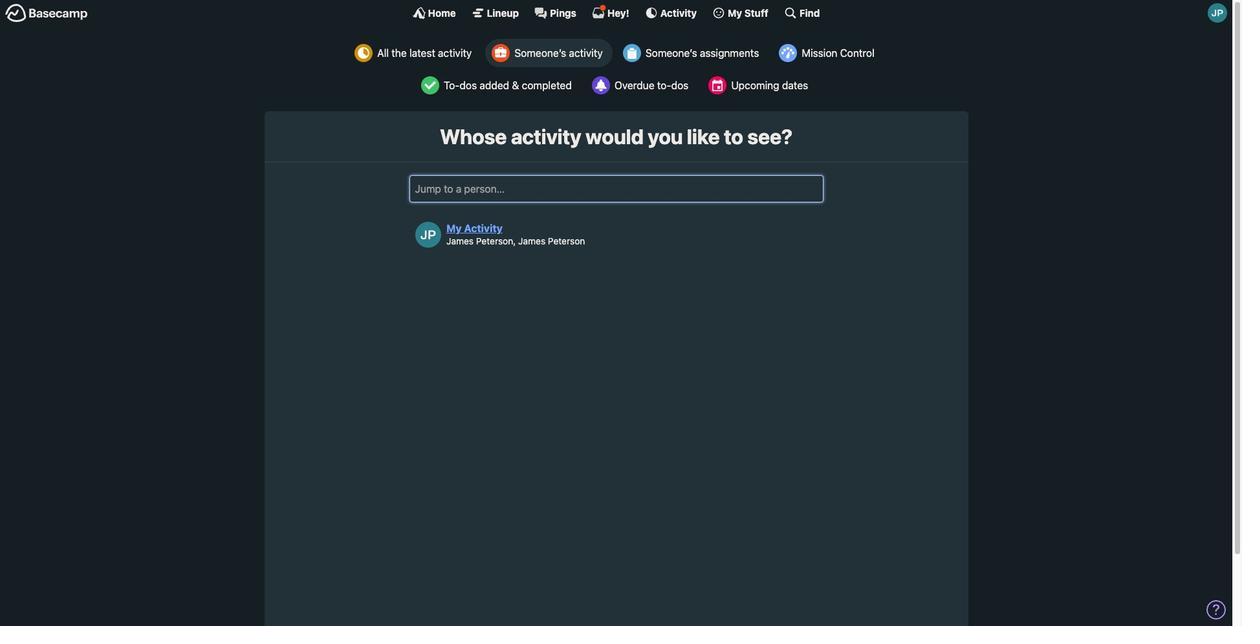 Task type: locate. For each thing, give the bounding box(es) containing it.
0 horizontal spatial james
[[447, 236, 474, 247]]

james
[[447, 236, 474, 247], [518, 236, 546, 247]]

mission control
[[802, 47, 875, 59]]

overdue to-dos link
[[586, 71, 699, 100]]

1 vertical spatial activity
[[464, 223, 503, 235]]

upcoming dates link
[[702, 71, 818, 100]]

latest
[[410, 47, 435, 59]]

activity for someone's
[[569, 47, 603, 59]]

someone's up completed
[[515, 47, 566, 59]]

someone's inside "link"
[[646, 47, 697, 59]]

2 someone's from the left
[[646, 47, 697, 59]]

someone's
[[515, 47, 566, 59], [646, 47, 697, 59]]

my inside "popup button"
[[728, 7, 742, 18]]

to-dos added & completed link
[[415, 71, 582, 100]]

0 horizontal spatial activity
[[464, 223, 503, 235]]

my
[[728, 7, 742, 18], [447, 223, 462, 235]]

activity up reports image
[[569, 47, 603, 59]]

my stuff
[[728, 7, 769, 18]]

dos
[[460, 80, 477, 91], [672, 80, 689, 91]]

1 horizontal spatial my
[[728, 7, 742, 18]]

activity up peterson,
[[464, 223, 503, 235]]

my stuff button
[[713, 6, 769, 19]]

upcoming
[[732, 80, 780, 91]]

see?
[[748, 124, 793, 149]]

0 vertical spatial activity
[[661, 7, 697, 18]]

1 horizontal spatial dos
[[672, 80, 689, 91]]

1 horizontal spatial james
[[518, 236, 546, 247]]

dos left added
[[460, 80, 477, 91]]

1 james from the left
[[447, 236, 474, 247]]

my left stuff
[[728, 7, 742, 18]]

like
[[687, 124, 720, 149]]

someone's up to-
[[646, 47, 697, 59]]

activity
[[661, 7, 697, 18], [464, 223, 503, 235]]

1 horizontal spatial someone's
[[646, 47, 697, 59]]

whose
[[440, 124, 507, 149]]

control
[[840, 47, 875, 59]]

my inside my activity james peterson,        james peterson
[[447, 223, 462, 235]]

lineup
[[487, 7, 519, 18]]

dos down someone's assignments "link"
[[672, 80, 689, 91]]

my right 'james peterson, james peterson' image
[[447, 223, 462, 235]]

james left peterson
[[518, 236, 546, 247]]

0 horizontal spatial someone's
[[515, 47, 566, 59]]

overdue
[[615, 80, 655, 91]]

2 dos from the left
[[672, 80, 689, 91]]

activity down completed
[[511, 124, 582, 149]]

activity up someone's assignments "link"
[[661, 7, 697, 18]]

james peterson, james peterson image
[[416, 222, 441, 248]]

you
[[648, 124, 683, 149]]

upcoming dates
[[732, 80, 808, 91]]

activity up to-
[[438, 47, 472, 59]]

Jump to a person… text field
[[409, 176, 824, 203]]

0 horizontal spatial dos
[[460, 80, 477, 91]]

0 horizontal spatial my
[[447, 223, 462, 235]]

my for my stuff
[[728, 7, 742, 18]]

&
[[512, 80, 519, 91]]

1 someone's from the left
[[515, 47, 566, 59]]

1 horizontal spatial activity
[[661, 7, 697, 18]]

mission control image
[[779, 44, 798, 62]]

find
[[800, 7, 820, 18]]

someone's for someone's assignments
[[646, 47, 697, 59]]

1 vertical spatial my
[[447, 223, 462, 235]]

my activity james peterson,        james peterson
[[447, 223, 585, 247]]

james right 'james peterson, james peterson' image
[[447, 236, 474, 247]]

0 vertical spatial my
[[728, 7, 742, 18]]

added
[[480, 80, 509, 91]]

lineup link
[[472, 6, 519, 19]]

activity
[[438, 47, 472, 59], [569, 47, 603, 59], [511, 124, 582, 149]]

assignments
[[700, 47, 759, 59]]



Task type: describe. For each thing, give the bounding box(es) containing it.
overdue to-dos
[[615, 80, 689, 91]]

switch accounts image
[[5, 3, 88, 23]]

hey! button
[[592, 5, 630, 19]]

mission
[[802, 47, 838, 59]]

to-dos added & completed
[[444, 80, 572, 91]]

someone's activity
[[515, 47, 603, 59]]

all the latest activity link
[[348, 39, 482, 67]]

to-
[[444, 80, 460, 91]]

home
[[428, 7, 456, 18]]

hey!
[[608, 7, 630, 18]]

peterson
[[548, 236, 585, 247]]

activity inside my activity james peterson,        james peterson
[[464, 223, 503, 235]]

pings button
[[535, 6, 577, 19]]

someone's activity link
[[486, 39, 613, 67]]

1 dos from the left
[[460, 80, 477, 91]]

reports image
[[592, 76, 610, 94]]

peterson,
[[476, 236, 516, 247]]

activity inside main element
[[661, 7, 697, 18]]

would
[[586, 124, 644, 149]]

my for my activity james peterson,        james peterson
[[447, 223, 462, 235]]

the
[[392, 47, 407, 59]]

activity for whose
[[511, 124, 582, 149]]

someone's assignments link
[[617, 39, 769, 67]]

all
[[377, 47, 389, 59]]

to-
[[657, 80, 672, 91]]

activity link
[[645, 6, 697, 19]]

schedule image
[[709, 76, 727, 94]]

someone's for someone's activity
[[515, 47, 566, 59]]

dates
[[782, 80, 808, 91]]

main element
[[0, 0, 1233, 25]]

to
[[724, 124, 744, 149]]

home link
[[413, 6, 456, 19]]

mission control link
[[773, 39, 885, 67]]

all the latest activity
[[377, 47, 472, 59]]

pings
[[550, 7, 577, 18]]

assignment image
[[623, 44, 641, 62]]

person report image
[[492, 44, 510, 62]]

2 james from the left
[[518, 236, 546, 247]]

todo image
[[421, 76, 439, 94]]

completed
[[522, 80, 572, 91]]

stuff
[[745, 7, 769, 18]]

james peterson image
[[1208, 3, 1228, 23]]

find button
[[784, 6, 820, 19]]

activity report image
[[355, 44, 373, 62]]

whose activity would you like to see?
[[440, 124, 793, 149]]

someone's assignments
[[646, 47, 759, 59]]



Task type: vqa. For each thing, say whether or not it's contained in the screenshot.
added
yes



